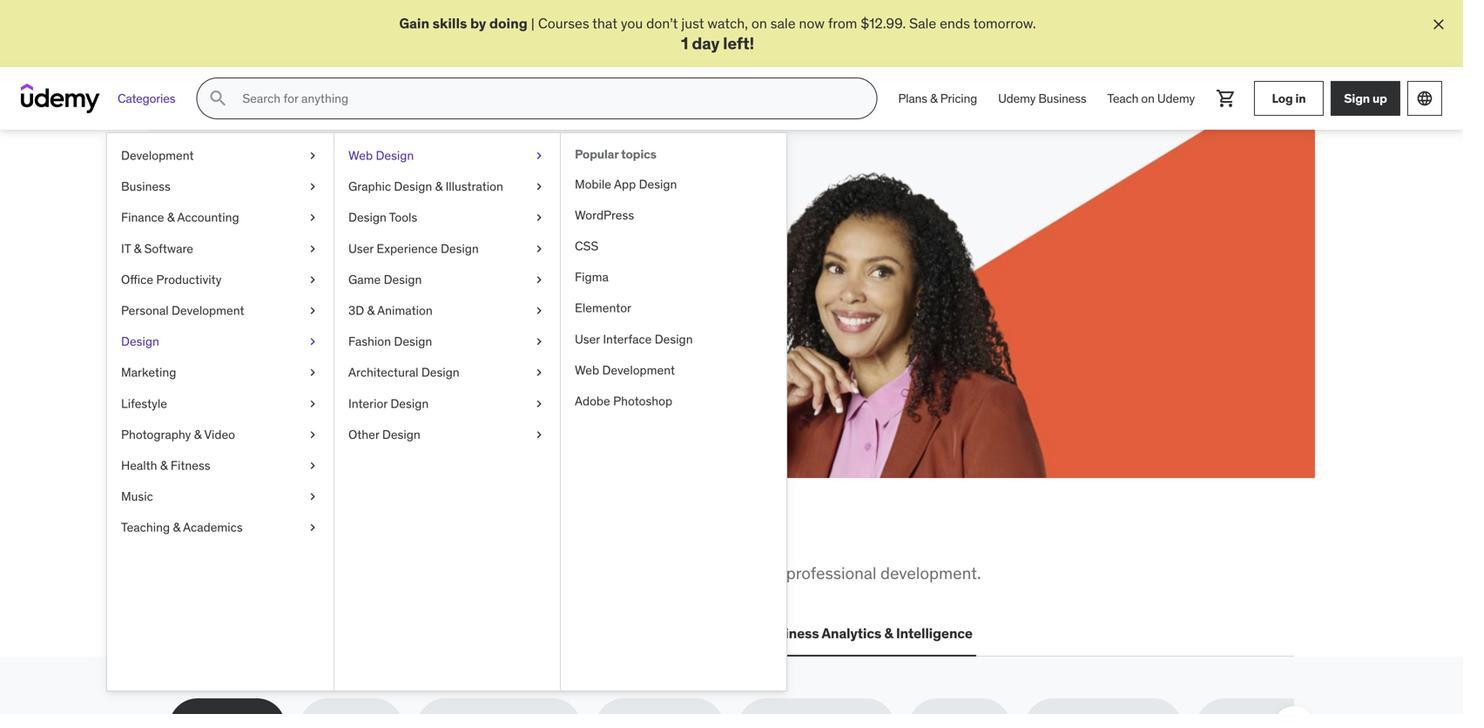 Task type: describe. For each thing, give the bounding box(es) containing it.
topics,
[[475, 563, 524, 584]]

game design link
[[334, 264, 560, 295]]

design down elementor link
[[655, 331, 693, 347]]

user interface design link
[[561, 324, 786, 355]]

technical
[[404, 563, 471, 584]]

photography
[[121, 427, 191, 442]]

animation
[[377, 303, 433, 318]]

xsmall image for it & software
[[306, 240, 320, 257]]

plans & pricing
[[898, 90, 977, 106]]

finance & accounting link
[[107, 202, 334, 233]]

accounting
[[177, 210, 239, 225]]

on inside gain skills by doing | courses that you don't just watch, on sale now from $12.99. sale ends tomorrow. 1 day left!
[[752, 14, 767, 32]]

don't
[[646, 14, 678, 32]]

it for it & software
[[121, 241, 131, 256]]

just
[[681, 14, 704, 32]]

1 vertical spatial on
[[1141, 90, 1155, 106]]

it for it certifications
[[313, 625, 324, 643]]

you inside gain skills by doing | courses that you don't just watch, on sale now from $12.99. sale ends tomorrow. 1 day left!
[[621, 14, 643, 32]]

design down personal
[[121, 334, 159, 349]]

web design element
[[560, 133, 786, 691]]

at
[[232, 303, 244, 321]]

wordpress link
[[561, 200, 786, 231]]

& for teaching & academics
[[173, 520, 180, 535]]

figma link
[[561, 262, 786, 293]]

design down the fashion design link
[[421, 365, 460, 380]]

music
[[121, 489, 153, 504]]

sign
[[1344, 90, 1370, 106]]

your
[[386, 284, 413, 302]]

teach on udemy
[[1107, 90, 1195, 106]]

& for it & software
[[134, 241, 141, 256]]

interior design link
[[334, 388, 560, 419]]

it certifications
[[313, 625, 416, 643]]

data
[[530, 625, 560, 643]]

ends for |
[[940, 14, 970, 32]]

other
[[348, 427, 379, 442]]

xsmall image for business
[[306, 178, 320, 195]]

& for 3d & animation
[[367, 303, 375, 318]]

adobe
[[575, 393, 610, 409]]

xsmall image for fashion design
[[532, 333, 546, 350]]

interior design
[[348, 396, 429, 411]]

xsmall image for game design
[[532, 271, 546, 288]]

teaching & academics link
[[107, 512, 334, 543]]

business for business
[[121, 179, 171, 194]]

practice,
[[327, 206, 446, 242]]

adobe photoshop link
[[561, 386, 786, 417]]

xsmall image for design tools
[[532, 209, 546, 226]]

gain skills by doing | courses that you don't just watch, on sale now from $12.99. sale ends tomorrow. 1 day left!
[[399, 14, 1036, 53]]

graphic
[[348, 179, 391, 194]]

tools
[[389, 210, 417, 225]]

journey,
[[470, 284, 519, 302]]

xsmall image for graphic design & illustration
[[532, 178, 546, 195]]

photoshop
[[613, 393, 672, 409]]

supports
[[615, 563, 680, 584]]

categories button
[[107, 78, 186, 119]]

health & fitness
[[121, 458, 210, 473]]

software
[[144, 241, 193, 256]]

office productivity
[[121, 272, 222, 287]]

design up tools
[[394, 179, 432, 194]]

teach on udemy link
[[1097, 78, 1205, 119]]

photography & video link
[[107, 419, 334, 450]]

office productivity link
[[107, 264, 334, 295]]

well-
[[684, 563, 721, 584]]

web development
[[575, 362, 675, 378]]

you inside all the skills you need in one place from critical workplace skills to technical topics, our catalog supports well-rounded professional development.
[[344, 519, 393, 555]]

personal development link
[[107, 295, 334, 326]]

user experience design link
[[334, 233, 560, 264]]

interior
[[348, 396, 388, 411]]

1 horizontal spatial skills
[[345, 563, 382, 584]]

it & software
[[121, 241, 193, 256]]

in inside all the skills you need in one place from critical workplace skills to technical topics, our catalog supports well-rounded professional development.
[[470, 519, 497, 555]]

pricing
[[940, 90, 977, 106]]

now
[[799, 14, 825, 32]]

web development link
[[561, 355, 786, 386]]

teach
[[1107, 90, 1139, 106]]

fashion design
[[348, 334, 432, 349]]

& down web design link
[[435, 179, 443, 194]]

1 udemy from the left
[[998, 90, 1036, 106]]

design right 'app'
[[639, 176, 677, 192]]

xsmall image for web design
[[532, 147, 546, 164]]

experience
[[377, 241, 438, 256]]

design down interior design
[[382, 427, 420, 442]]

3d & animation
[[348, 303, 433, 318]]

sale
[[771, 14, 796, 32]]

xsmall image for photography & video
[[306, 426, 320, 443]]

3d
[[348, 303, 364, 318]]

xsmall image for design
[[306, 333, 320, 350]]

1
[[681, 33, 688, 53]]

choose a language image
[[1416, 90, 1434, 107]]

architectural design link
[[334, 357, 560, 388]]

udemy image
[[21, 84, 100, 113]]

courses for doing
[[538, 14, 589, 32]]

$12.99. for save)
[[247, 303, 293, 321]]

2 horizontal spatial in
[[1296, 90, 1306, 106]]

video
[[204, 427, 235, 442]]

& for photography & video
[[194, 427, 202, 442]]

mobile app design link
[[561, 169, 786, 200]]

app
[[614, 176, 636, 192]]

xsmall image for office productivity
[[306, 271, 320, 288]]

3d & animation link
[[334, 295, 560, 326]]

design up animation at top left
[[384, 272, 422, 287]]

& for health & fitness
[[160, 458, 168, 473]]

web for web design
[[348, 148, 373, 163]]

0 vertical spatial development
[[121, 148, 194, 163]]

other design
[[348, 427, 420, 442]]

all
[[169, 519, 210, 555]]

teaching & academics
[[121, 520, 243, 535]]

xsmall image for interior design
[[532, 395, 546, 412]]

music link
[[107, 481, 334, 512]]

user interface design
[[575, 331, 693, 347]]

xsmall image for teaching & academics
[[306, 519, 320, 536]]

rounded
[[721, 563, 782, 584]]

sale for |
[[909, 14, 936, 32]]

xsmall image for architectural design
[[532, 364, 546, 381]]

fashion
[[348, 334, 391, 349]]

one
[[502, 519, 552, 555]]

web design link
[[334, 140, 560, 171]]

graphic design & illustration
[[348, 179, 503, 194]]

categories
[[118, 90, 175, 106]]

sign up
[[1344, 90, 1387, 106]]

& inside button
[[884, 625, 893, 643]]

elementor
[[575, 300, 631, 316]]

submit search image
[[208, 88, 228, 109]]

game
[[348, 272, 381, 287]]



Task type: vqa. For each thing, say whether or not it's contained in the screenshot.
first $15.99 $69.99 from the bottom
no



Task type: locate. For each thing, give the bounding box(es) containing it.
on right teach
[[1141, 90, 1155, 106]]

business analytics & intelligence
[[760, 625, 973, 643]]

courses inside learn, practice, succeed (and save) courses for every skill in your learning journey, starting at $12.99. sale ends tomorrow.
[[232, 284, 283, 302]]

1 horizontal spatial user
[[575, 331, 600, 347]]

xsmall image inside the fashion design link
[[532, 333, 546, 350]]

xsmall image
[[306, 147, 320, 164], [532, 147, 546, 164], [306, 178, 320, 195], [306, 209, 320, 226], [532, 240, 546, 257], [306, 271, 320, 288], [306, 302, 320, 319], [532, 302, 546, 319], [306, 364, 320, 381], [306, 395, 320, 412], [532, 395, 546, 412], [532, 426, 546, 443], [306, 488, 320, 505]]

marketing
[[121, 365, 176, 380]]

udemy business link
[[988, 78, 1097, 119]]

xsmall image inside lifestyle "link"
[[306, 395, 320, 412]]

xsmall image inside music link
[[306, 488, 320, 505]]

catalog
[[556, 563, 611, 584]]

workplace
[[265, 563, 341, 584]]

business left the analytics
[[760, 625, 819, 643]]

learn, practice, succeed (and save) courses for every skill in your learning journey, starting at $12.99. sale ends tomorrow.
[[232, 206, 570, 321]]

& right teaching
[[173, 520, 180, 535]]

user up game
[[348, 241, 374, 256]]

interface
[[603, 331, 652, 347]]

Search for anything text field
[[239, 84, 856, 113]]

1 vertical spatial courses
[[232, 284, 283, 302]]

development for personal
[[172, 303, 244, 318]]

& right "plans"
[[930, 90, 938, 106]]

starting
[[522, 284, 570, 302]]

web up adobe
[[575, 362, 599, 378]]

shopping cart with 0 items image
[[1216, 88, 1237, 109]]

you up the to
[[344, 519, 393, 555]]

teaching
[[121, 520, 170, 535]]

doing
[[489, 14, 528, 32]]

user inside web design element
[[575, 331, 600, 347]]

analytics
[[822, 625, 881, 643]]

&
[[930, 90, 938, 106], [435, 179, 443, 194], [167, 210, 175, 225], [134, 241, 141, 256], [367, 303, 375, 318], [194, 427, 202, 442], [160, 458, 168, 473], [173, 520, 180, 535], [884, 625, 893, 643]]

in
[[1296, 90, 1306, 106], [371, 284, 382, 302], [470, 519, 497, 555]]

$12.99. for |
[[861, 14, 906, 32]]

design down design tools link
[[441, 241, 479, 256]]

courses
[[538, 14, 589, 32], [232, 284, 283, 302]]

sale up "plans"
[[909, 14, 936, 32]]

ends down skill
[[326, 303, 357, 321]]

sale inside learn, practice, succeed (and save) courses for every skill in your learning journey, starting at $12.99. sale ends tomorrow.
[[296, 303, 323, 321]]

xsmall image
[[532, 178, 546, 195], [532, 209, 546, 226], [306, 240, 320, 257], [532, 271, 546, 288], [306, 333, 320, 350], [532, 333, 546, 350], [532, 364, 546, 381], [306, 426, 320, 443], [306, 457, 320, 474], [306, 519, 320, 536]]

1 horizontal spatial $12.99.
[[861, 14, 906, 32]]

xsmall image inside the personal development link
[[306, 302, 320, 319]]

1 horizontal spatial in
[[470, 519, 497, 555]]

user for user interface design
[[575, 331, 600, 347]]

science
[[563, 625, 615, 643]]

1 horizontal spatial ends
[[940, 14, 970, 32]]

tomorrow. for |
[[973, 14, 1036, 32]]

xsmall image inside interior design link
[[532, 395, 546, 412]]

0 horizontal spatial courses
[[232, 284, 283, 302]]

up
[[1373, 90, 1387, 106]]

1 horizontal spatial business
[[760, 625, 819, 643]]

tomorrow. for save)
[[360, 303, 423, 321]]

courses for (and
[[232, 284, 283, 302]]

xsmall image inside it & software link
[[306, 240, 320, 257]]

ends for save)
[[326, 303, 357, 321]]

development inside "link"
[[602, 362, 675, 378]]

& right finance
[[167, 210, 175, 225]]

design link
[[107, 326, 334, 357]]

on left 'sale'
[[752, 14, 767, 32]]

from
[[169, 563, 207, 584]]

courses right |
[[538, 14, 589, 32]]

1 horizontal spatial udemy
[[1157, 90, 1195, 106]]

it
[[121, 241, 131, 256], [313, 625, 324, 643]]

every
[[307, 284, 340, 302]]

skills left by
[[433, 14, 467, 32]]

1 vertical spatial business
[[121, 179, 171, 194]]

xsmall image for lifestyle
[[306, 395, 320, 412]]

academics
[[183, 520, 243, 535]]

critical
[[211, 563, 261, 584]]

design tools link
[[334, 202, 560, 233]]

xsmall image inside the teaching & academics link
[[306, 519, 320, 536]]

design down graphic
[[348, 210, 387, 225]]

on
[[752, 14, 767, 32], [1141, 90, 1155, 106]]

data science button
[[526, 613, 618, 655]]

xsmall image for personal development
[[306, 302, 320, 319]]

gain
[[399, 14, 429, 32]]

ends inside gain skills by doing | courses that you don't just watch, on sale now from $12.99. sale ends tomorrow. 1 day left!
[[940, 14, 970, 32]]

in inside learn, practice, succeed (and save) courses for every skill in your learning journey, starting at $12.99. sale ends tomorrow.
[[371, 284, 382, 302]]

user for user experience design
[[348, 241, 374, 256]]

0 horizontal spatial user
[[348, 241, 374, 256]]

design
[[376, 148, 414, 163], [639, 176, 677, 192], [394, 179, 432, 194], [348, 210, 387, 225], [441, 241, 479, 256], [384, 272, 422, 287], [655, 331, 693, 347], [121, 334, 159, 349], [394, 334, 432, 349], [421, 365, 460, 380], [391, 396, 429, 411], [382, 427, 420, 442]]

0 horizontal spatial on
[[752, 14, 767, 32]]

save)
[[298, 241, 367, 277]]

business analytics & intelligence button
[[757, 613, 976, 655]]

business left teach
[[1038, 90, 1087, 106]]

0 vertical spatial it
[[121, 241, 131, 256]]

xsmall image inside 'architectural design' link
[[532, 364, 546, 381]]

xsmall image inside graphic design & illustration link
[[532, 178, 546, 195]]

xsmall image inside web design link
[[532, 147, 546, 164]]

design up graphic
[[376, 148, 414, 163]]

skills
[[433, 14, 467, 32], [264, 519, 339, 555], [345, 563, 382, 584]]

mobile app design
[[575, 176, 677, 192]]

xsmall image inside the 3d & animation link
[[532, 302, 546, 319]]

2 vertical spatial skills
[[345, 563, 382, 584]]

tomorrow. inside gain skills by doing | courses that you don't just watch, on sale now from $12.99. sale ends tomorrow. 1 day left!
[[973, 14, 1036, 32]]

0 horizontal spatial $12.99.
[[247, 303, 293, 321]]

0 horizontal spatial tomorrow.
[[360, 303, 423, 321]]

& right the analytics
[[884, 625, 893, 643]]

development down 'office productivity' link
[[172, 303, 244, 318]]

1 vertical spatial skills
[[264, 519, 339, 555]]

figma
[[575, 269, 609, 285]]

xsmall image inside design tools link
[[532, 209, 546, 226]]

0 vertical spatial you
[[621, 14, 643, 32]]

lifestyle link
[[107, 388, 334, 419]]

business inside button
[[760, 625, 819, 643]]

web design
[[348, 148, 414, 163]]

office
[[121, 272, 153, 287]]

professional
[[786, 563, 877, 584]]

skills left the to
[[345, 563, 382, 584]]

log in link
[[1254, 81, 1324, 116]]

xsmall image inside user experience design link
[[532, 240, 546, 257]]

0 vertical spatial tomorrow.
[[973, 14, 1036, 32]]

xsmall image for health & fitness
[[306, 457, 320, 474]]

0 horizontal spatial it
[[121, 241, 131, 256]]

1 vertical spatial $12.99.
[[247, 303, 293, 321]]

learn,
[[232, 206, 322, 242]]

it inside button
[[313, 625, 324, 643]]

0 vertical spatial $12.99.
[[861, 14, 906, 32]]

ends up pricing
[[940, 14, 970, 32]]

courses up at
[[232, 284, 283, 302]]

web up graphic
[[348, 148, 373, 163]]

close image
[[1430, 16, 1448, 33]]

0 vertical spatial in
[[1296, 90, 1306, 106]]

tomorrow. inside learn, practice, succeed (and save) courses for every skill in your learning journey, starting at $12.99. sale ends tomorrow.
[[360, 303, 423, 321]]

xsmall image inside 'photography & video' link
[[306, 426, 320, 443]]

log
[[1272, 90, 1293, 106]]

1 horizontal spatial on
[[1141, 90, 1155, 106]]

1 horizontal spatial you
[[621, 14, 643, 32]]

0 horizontal spatial in
[[371, 284, 382, 302]]

our
[[528, 563, 552, 584]]

skills inside gain skills by doing | courses that you don't just watch, on sale now from $12.99. sale ends tomorrow. 1 day left!
[[433, 14, 467, 32]]

xsmall image inside business link
[[306, 178, 320, 195]]

& right 3d
[[367, 303, 375, 318]]

(and
[[232, 241, 292, 277]]

development for web
[[602, 362, 675, 378]]

1 vertical spatial you
[[344, 519, 393, 555]]

1 vertical spatial in
[[371, 284, 382, 302]]

$12.99. down for in the left of the page
[[247, 303, 293, 321]]

finance & accounting
[[121, 210, 239, 225]]

plans
[[898, 90, 927, 106]]

courses inside gain skills by doing | courses that you don't just watch, on sale now from $12.99. sale ends tomorrow. 1 day left!
[[538, 14, 589, 32]]

graphic design & illustration link
[[334, 171, 560, 202]]

& right health
[[160, 458, 168, 473]]

|
[[531, 14, 535, 32]]

udemy right pricing
[[998, 90, 1036, 106]]

2 vertical spatial in
[[470, 519, 497, 555]]

0 horizontal spatial skills
[[264, 519, 339, 555]]

2 vertical spatial business
[[760, 625, 819, 643]]

0 horizontal spatial you
[[344, 519, 393, 555]]

user
[[348, 241, 374, 256], [575, 331, 600, 347]]

succeed
[[451, 206, 559, 242]]

1 vertical spatial development
[[172, 303, 244, 318]]

tomorrow. down your
[[360, 303, 423, 321]]

in right skill
[[371, 284, 382, 302]]

xsmall image inside finance & accounting link
[[306, 209, 320, 226]]

wordpress
[[575, 207, 634, 223]]

0 horizontal spatial ends
[[326, 303, 357, 321]]

$12.99. inside gain skills by doing | courses that you don't just watch, on sale now from $12.99. sale ends tomorrow. 1 day left!
[[861, 14, 906, 32]]

xsmall image for other design
[[532, 426, 546, 443]]

0 horizontal spatial udemy
[[998, 90, 1036, 106]]

& left the video
[[194, 427, 202, 442]]

& for plans & pricing
[[930, 90, 938, 106]]

2 udemy from the left
[[1157, 90, 1195, 106]]

it left certifications on the left bottom of page
[[313, 625, 324, 643]]

2 horizontal spatial skills
[[433, 14, 467, 32]]

personal development
[[121, 303, 244, 318]]

to
[[385, 563, 401, 584]]

other design link
[[334, 419, 560, 450]]

mobile
[[575, 176, 611, 192]]

0 horizontal spatial business
[[121, 179, 171, 194]]

design down 'architectural design'
[[391, 396, 429, 411]]

2 vertical spatial development
[[602, 362, 675, 378]]

need
[[399, 519, 465, 555]]

1 vertical spatial ends
[[326, 303, 357, 321]]

0 vertical spatial sale
[[909, 14, 936, 32]]

all the skills you need in one place from critical workplace skills to technical topics, our catalog supports well-rounded professional development.
[[169, 519, 981, 584]]

udemy business
[[998, 90, 1087, 106]]

& for finance & accounting
[[167, 210, 175, 225]]

xsmall image for user experience design
[[532, 240, 546, 257]]

it up office
[[121, 241, 131, 256]]

0 vertical spatial business
[[1038, 90, 1087, 106]]

xsmall image inside health & fitness link
[[306, 457, 320, 474]]

1 vertical spatial it
[[313, 625, 324, 643]]

topics
[[621, 146, 657, 162]]

sale
[[909, 14, 936, 32], [296, 303, 323, 321]]

in right the log
[[1296, 90, 1306, 106]]

health & fitness link
[[107, 450, 334, 481]]

0 vertical spatial courses
[[538, 14, 589, 32]]

1 horizontal spatial it
[[313, 625, 324, 643]]

business up finance
[[121, 179, 171, 194]]

development
[[121, 148, 194, 163], [172, 303, 244, 318], [602, 362, 675, 378]]

in up topics,
[[470, 519, 497, 555]]

user experience design
[[348, 241, 479, 256]]

xsmall image inside 'marketing' link
[[306, 364, 320, 381]]

elementor link
[[561, 293, 786, 324]]

0 vertical spatial ends
[[940, 14, 970, 32]]

business for business analytics & intelligence
[[760, 625, 819, 643]]

$12.99. right from on the right of page
[[861, 14, 906, 32]]

watch,
[[708, 14, 748, 32]]

0 horizontal spatial sale
[[296, 303, 323, 321]]

intelligence
[[896, 625, 973, 643]]

0 horizontal spatial web
[[348, 148, 373, 163]]

xsmall image for development
[[306, 147, 320, 164]]

xsmall image inside the "development" link
[[306, 147, 320, 164]]

sale inside gain skills by doing | courses that you don't just watch, on sale now from $12.99. sale ends tomorrow. 1 day left!
[[909, 14, 936, 32]]

0 vertical spatial web
[[348, 148, 373, 163]]

finance
[[121, 210, 164, 225]]

personal
[[121, 303, 169, 318]]

web inside "link"
[[575, 362, 599, 378]]

& up office
[[134, 241, 141, 256]]

xsmall image inside design link
[[306, 333, 320, 350]]

xsmall image for music
[[306, 488, 320, 505]]

1 vertical spatial user
[[575, 331, 600, 347]]

xsmall image for marketing
[[306, 364, 320, 381]]

1 horizontal spatial web
[[575, 362, 599, 378]]

tomorrow.
[[973, 14, 1036, 32], [360, 303, 423, 321]]

it & software link
[[107, 233, 334, 264]]

xsmall image for 3d & animation
[[532, 302, 546, 319]]

0 vertical spatial skills
[[433, 14, 467, 32]]

health
[[121, 458, 157, 473]]

1 vertical spatial sale
[[296, 303, 323, 321]]

web for web development
[[575, 362, 599, 378]]

$12.99. inside learn, practice, succeed (and save) courses for every skill in your learning journey, starting at $12.99. sale ends tomorrow.
[[247, 303, 293, 321]]

1 horizontal spatial courses
[[538, 14, 589, 32]]

udemy left shopping cart with 0 items image
[[1157, 90, 1195, 106]]

ends
[[940, 14, 970, 32], [326, 303, 357, 321]]

xsmall image for finance & accounting
[[306, 209, 320, 226]]

popular topics
[[575, 146, 657, 162]]

1 vertical spatial web
[[575, 362, 599, 378]]

1 horizontal spatial tomorrow.
[[973, 14, 1036, 32]]

skills up the workplace
[[264, 519, 339, 555]]

learning
[[416, 284, 466, 302]]

xsmall image inside game design link
[[532, 271, 546, 288]]

1 horizontal spatial sale
[[909, 14, 936, 32]]

fashion design link
[[334, 326, 560, 357]]

xsmall image inside 'office productivity' link
[[306, 271, 320, 288]]

architectural design
[[348, 365, 460, 380]]

design down animation at top left
[[394, 334, 432, 349]]

development down categories dropdown button
[[121, 148, 194, 163]]

ends inside learn, practice, succeed (and save) courses for every skill in your learning journey, starting at $12.99. sale ends tomorrow.
[[326, 303, 357, 321]]

1 vertical spatial tomorrow.
[[360, 303, 423, 321]]

xsmall image inside other design link
[[532, 426, 546, 443]]

it certifications button
[[309, 613, 419, 655]]

log in
[[1272, 90, 1306, 106]]

you right that
[[621, 14, 643, 32]]

0 vertical spatial on
[[752, 14, 767, 32]]

0 vertical spatial user
[[348, 241, 374, 256]]

sale for save)
[[296, 303, 323, 321]]

user down elementor on the left of page
[[575, 331, 600, 347]]

tomorrow. up udemy business
[[973, 14, 1036, 32]]

2 horizontal spatial business
[[1038, 90, 1087, 106]]

sale down "every"
[[296, 303, 323, 321]]

development up the photoshop
[[602, 362, 675, 378]]



